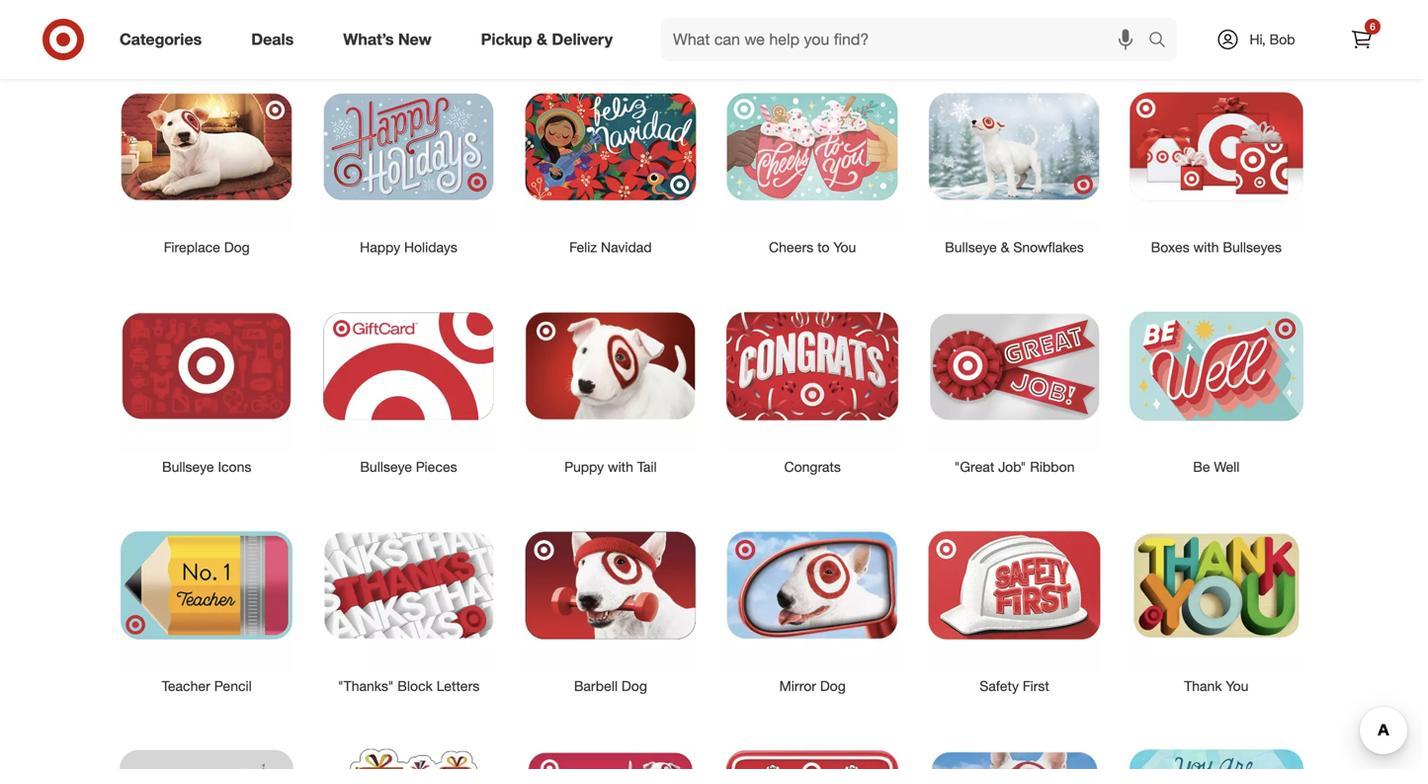 Task type: vqa. For each thing, say whether or not it's contained in the screenshot.
Boxes
yes



Task type: describe. For each thing, give the bounding box(es) containing it.
well
[[1214, 458, 1240, 476]]

teacher
[[162, 678, 210, 695]]

bullseye pieces
[[360, 458, 457, 476]]

cheers to you
[[769, 239, 856, 256]]

bullseye & snowflakes
[[945, 239, 1084, 256]]

thank
[[1184, 678, 1222, 695]]

hi,
[[1250, 31, 1266, 48]]

categories
[[120, 30, 202, 49]]

cheers to you button
[[712, 46, 913, 262]]

you inside button
[[833, 239, 856, 256]]

"thanks" block letters
[[338, 678, 480, 695]]

search
[[1139, 32, 1187, 51]]

1 horizontal spatial you
[[1226, 678, 1249, 695]]

"great job" ribbon
[[954, 458, 1075, 476]]

delivery
[[552, 30, 613, 49]]

puppy with tail link
[[510, 276, 712, 477]]

dog for fireplace dog
[[224, 239, 250, 256]]

6
[[1370, 20, 1375, 33]]

happy holidays
[[360, 239, 457, 256]]

be well
[[1193, 458, 1240, 476]]

pickup
[[481, 30, 532, 49]]

feliz navidad button
[[510, 46, 712, 262]]

"great
[[954, 458, 994, 476]]

tail
[[637, 458, 657, 476]]

pickup & delivery
[[481, 30, 613, 49]]

deals
[[251, 30, 294, 49]]

boxes with bullseyes
[[1151, 239, 1282, 256]]

mirror
[[779, 678, 816, 695]]

"thanks"
[[338, 678, 394, 695]]

mirror dog
[[779, 678, 846, 695]]

fireplace
[[164, 239, 220, 256]]

feliz navidad
[[569, 239, 652, 256]]

& for pickup
[[537, 30, 547, 49]]

bullseye icons link
[[106, 276, 308, 477]]

happy holidays button
[[308, 46, 510, 262]]

dog for barbell dog
[[622, 678, 647, 695]]

first
[[1023, 678, 1049, 695]]

what's new link
[[326, 18, 456, 61]]

barbell
[[574, 678, 618, 695]]

bullseye for bullseye icons
[[162, 458, 214, 476]]

congrats
[[784, 458, 841, 476]]



Task type: locate. For each thing, give the bounding box(es) containing it.
search button
[[1139, 18, 1187, 65]]

block
[[398, 678, 433, 695]]

bullseye for bullseye & snowflakes
[[945, 239, 997, 256]]

1 vertical spatial you
[[1226, 678, 1249, 695]]

& inside bullseye & snowflakes link
[[1001, 239, 1009, 256]]

barbell dog
[[574, 678, 647, 695]]

0 horizontal spatial dog
[[224, 239, 250, 256]]

bullseye pieces link
[[308, 276, 510, 477]]

fireplace dog button
[[106, 46, 308, 262]]

hi, bob
[[1250, 31, 1295, 48]]

What can we help you find? suggestions appear below search field
[[661, 18, 1153, 61]]

egift card designs
[[585, 6, 838, 41]]

ribbon
[[1030, 458, 1075, 476]]

bullseye & snowflakes link
[[913, 56, 1115, 258]]

categories link
[[103, 18, 227, 61]]

you
[[833, 239, 856, 256], [1226, 678, 1249, 695]]

puppy
[[564, 458, 604, 476]]

deals link
[[234, 18, 318, 61]]

0 horizontal spatial bullseye
[[162, 458, 214, 476]]

new
[[398, 30, 432, 49]]

teacher pencil
[[162, 678, 252, 695]]

pickup & delivery link
[[464, 18, 637, 61]]

what's new
[[343, 30, 432, 49]]

bullseye left icons
[[162, 458, 214, 476]]

safety first
[[980, 678, 1049, 695]]

dog right barbell
[[622, 678, 647, 695]]

6 link
[[1340, 18, 1384, 61]]

bob
[[1269, 31, 1295, 48]]

boxes
[[1151, 239, 1190, 256]]

dog right the mirror
[[820, 678, 846, 695]]

dog inside fireplace dog button
[[224, 239, 250, 256]]

dog
[[224, 239, 250, 256], [622, 678, 647, 695], [820, 678, 846, 695]]

safety first link
[[913, 495, 1115, 697]]

thank you link
[[1115, 495, 1317, 697]]

fireplace dog
[[164, 239, 250, 256]]

dog right fireplace
[[224, 239, 250, 256]]

bullseye left pieces
[[360, 458, 412, 476]]

you right to
[[833, 239, 856, 256]]

boxes with bullseyes link
[[1115, 56, 1317, 258]]

letters
[[437, 678, 480, 695]]

icons
[[218, 458, 251, 476]]

& left snowflakes
[[1001, 239, 1009, 256]]

2 horizontal spatial dog
[[820, 678, 846, 695]]

dog for mirror dog
[[820, 678, 846, 695]]

designs
[[732, 6, 838, 41]]

0 vertical spatial with
[[1193, 239, 1219, 256]]

with right boxes
[[1193, 239, 1219, 256]]

pieces
[[416, 458, 457, 476]]

navidad
[[601, 239, 652, 256]]

to
[[817, 239, 830, 256]]

be well link
[[1115, 276, 1317, 477]]

be
[[1193, 458, 1210, 476]]

holidays
[[404, 239, 457, 256]]

congrats link
[[712, 276, 913, 477]]

feliz
[[569, 239, 597, 256]]

0 vertical spatial you
[[833, 239, 856, 256]]

barbell dog link
[[510, 495, 712, 697]]

snowflakes
[[1013, 239, 1084, 256]]

"thanks" block letters link
[[308, 495, 510, 697]]

& for bullseye
[[1001, 239, 1009, 256]]

with for tail
[[608, 458, 633, 476]]

1 horizontal spatial with
[[1193, 239, 1219, 256]]

egift
[[585, 6, 650, 41]]

card
[[658, 6, 724, 41]]

job"
[[998, 458, 1026, 476]]

1 horizontal spatial bullseye
[[360, 458, 412, 476]]

1 vertical spatial &
[[1001, 239, 1009, 256]]

bullseye left snowflakes
[[945, 239, 997, 256]]

happy
[[360, 239, 400, 256]]

"great job" ribbon link
[[913, 276, 1115, 477]]

what's
[[343, 30, 394, 49]]

bullseye for bullseye pieces
[[360, 458, 412, 476]]

with
[[1193, 239, 1219, 256], [608, 458, 633, 476]]

puppy with tail
[[564, 458, 657, 476]]

mirror dog link
[[712, 495, 913, 697]]

bullseye
[[945, 239, 997, 256], [162, 458, 214, 476], [360, 458, 412, 476]]

with left tail
[[608, 458, 633, 476]]

& right pickup
[[537, 30, 547, 49]]

teacher pencil link
[[106, 495, 308, 697]]

pencil
[[214, 678, 252, 695]]

0 horizontal spatial with
[[608, 458, 633, 476]]

dog inside 'mirror dog' 'link'
[[820, 678, 846, 695]]

1 horizontal spatial &
[[1001, 239, 1009, 256]]

thank you
[[1184, 678, 1249, 695]]

&
[[537, 30, 547, 49], [1001, 239, 1009, 256]]

0 horizontal spatial &
[[537, 30, 547, 49]]

1 vertical spatial with
[[608, 458, 633, 476]]

bullseye icons
[[162, 458, 251, 476]]

0 vertical spatial &
[[537, 30, 547, 49]]

you right thank
[[1226, 678, 1249, 695]]

2 horizontal spatial bullseye
[[945, 239, 997, 256]]

with for bullseyes
[[1193, 239, 1219, 256]]

dog inside barbell dog link
[[622, 678, 647, 695]]

bullseyes
[[1223, 239, 1282, 256]]

& inside pickup & delivery link
[[537, 30, 547, 49]]

safety
[[980, 678, 1019, 695]]

cheers
[[769, 239, 813, 256]]

0 horizontal spatial you
[[833, 239, 856, 256]]

1 horizontal spatial dog
[[622, 678, 647, 695]]



